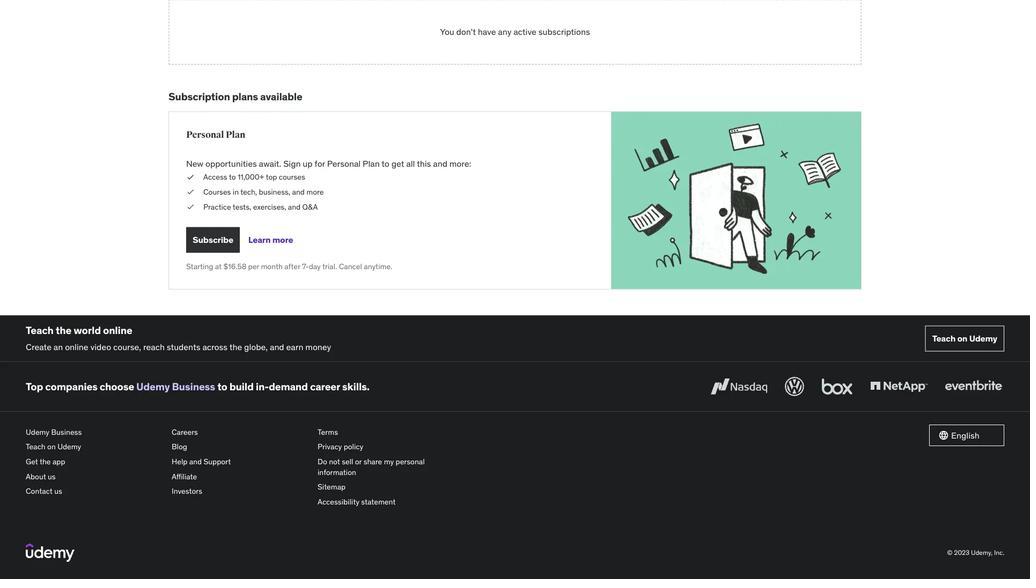 Task type: locate. For each thing, give the bounding box(es) containing it.
on up app
[[47, 442, 56, 452]]

q&a
[[303, 202, 318, 212]]

english
[[952, 430, 980, 441]]

$16.58
[[224, 262, 246, 272]]

us
[[48, 472, 56, 482], [54, 487, 62, 496]]

0 horizontal spatial to
[[217, 380, 227, 393]]

1 vertical spatial xsmall image
[[186, 187, 195, 197]]

0 vertical spatial xsmall image
[[186, 172, 195, 183]]

volkswagen image
[[783, 375, 807, 399]]

xsmall image left practice
[[186, 202, 195, 212]]

1 horizontal spatial business
[[172, 380, 215, 393]]

1 horizontal spatial the
[[56, 324, 71, 337]]

opportunities
[[206, 158, 257, 169]]

2 xsmall image from the top
[[186, 187, 195, 197]]

world
[[74, 324, 101, 337]]

teach the world online create an online video course, reach students across the globe, and earn money
[[26, 324, 331, 353]]

plan left get at the left
[[363, 158, 380, 169]]

1 horizontal spatial teach on udemy link
[[926, 326, 1005, 352]]

teach on udemy link up eventbrite image at right
[[926, 326, 1005, 352]]

online
[[103, 324, 132, 337], [65, 342, 88, 353]]

get
[[392, 158, 404, 169]]

3 xsmall image from the top
[[186, 202, 195, 212]]

0 vertical spatial plan
[[226, 129, 245, 140]]

more
[[307, 187, 324, 197], [273, 234, 293, 245]]

1 horizontal spatial on
[[958, 333, 968, 344]]

to down opportunities
[[229, 172, 236, 182]]

sitemap link
[[318, 480, 455, 495]]

affiliate
[[172, 472, 197, 482]]

udemy up get
[[26, 428, 49, 437]]

xsmall image
[[186, 172, 195, 183], [186, 187, 195, 197], [186, 202, 195, 212]]

accessibility
[[318, 497, 360, 507]]

do not sell or share my personal information button
[[318, 455, 455, 480]]

on
[[958, 333, 968, 344], [47, 442, 56, 452]]

netapp image
[[868, 375, 930, 399]]

personal
[[186, 129, 224, 140], [327, 158, 361, 169]]

2 horizontal spatial to
[[382, 158, 390, 169]]

0 vertical spatial more
[[307, 187, 324, 197]]

the
[[56, 324, 71, 337], [230, 342, 242, 353], [40, 457, 51, 467]]

plan
[[226, 129, 245, 140], [363, 158, 380, 169]]

personal up new
[[186, 129, 224, 140]]

xsmall image down new
[[186, 172, 195, 183]]

udemy business link up "get the app" link
[[26, 425, 163, 440]]

any
[[498, 26, 512, 37]]

and inside teach the world online create an online video course, reach students across the globe, and earn money
[[270, 342, 284, 353]]

teach inside udemy business teach on udemy get the app about us contact us
[[26, 442, 45, 452]]

business
[[172, 380, 215, 393], [51, 428, 82, 437]]

to
[[382, 158, 390, 169], [229, 172, 236, 182], [217, 380, 227, 393]]

1 vertical spatial us
[[54, 487, 62, 496]]

you don't have any active subscriptions
[[440, 26, 590, 37]]

privacy
[[318, 442, 342, 452]]

nasdaq image
[[709, 375, 770, 399]]

1 horizontal spatial online
[[103, 324, 132, 337]]

1 vertical spatial udemy business link
[[26, 425, 163, 440]]

online right an in the bottom of the page
[[65, 342, 88, 353]]

udemy business link down students
[[136, 380, 215, 393]]

plan up opportunities
[[226, 129, 245, 140]]

inc.
[[995, 549, 1005, 557]]

await.
[[259, 158, 281, 169]]

earn
[[286, 342, 303, 353]]

1 vertical spatial more
[[273, 234, 293, 245]]

1 vertical spatial teach on udemy link
[[26, 440, 163, 455]]

after
[[285, 262, 300, 272]]

course,
[[113, 342, 141, 353]]

available
[[260, 90, 303, 103]]

0 horizontal spatial more
[[273, 234, 293, 245]]

1 vertical spatial on
[[47, 442, 56, 452]]

© 2023 udemy, inc.
[[948, 549, 1005, 557]]

personal right for
[[327, 158, 361, 169]]

1 horizontal spatial plan
[[363, 158, 380, 169]]

2 horizontal spatial the
[[230, 342, 242, 353]]

1 vertical spatial business
[[51, 428, 82, 437]]

investors link
[[172, 484, 309, 499]]

about us link
[[26, 470, 163, 484]]

more up q&a
[[307, 187, 324, 197]]

business up app
[[51, 428, 82, 437]]

and
[[433, 158, 448, 169], [292, 187, 305, 197], [288, 202, 301, 212], [270, 342, 284, 353], [189, 457, 202, 467]]

1 horizontal spatial to
[[229, 172, 236, 182]]

tech,
[[241, 187, 257, 197]]

us right about
[[48, 472, 56, 482]]

1 vertical spatial personal
[[327, 158, 361, 169]]

blog
[[172, 442, 187, 452]]

udemy
[[970, 333, 998, 344], [136, 380, 170, 393], [26, 428, 49, 437], [58, 442, 81, 452]]

udemy up eventbrite image at right
[[970, 333, 998, 344]]

teach on udemy
[[933, 333, 998, 344]]

0 horizontal spatial teach on udemy link
[[26, 440, 163, 455]]

0 horizontal spatial business
[[51, 428, 82, 437]]

share
[[364, 457, 382, 467]]

per
[[248, 262, 259, 272]]

careers
[[172, 428, 198, 437]]

don't
[[457, 26, 476, 37]]

the right get
[[40, 457, 51, 467]]

cancel
[[339, 262, 362, 272]]

1 horizontal spatial more
[[307, 187, 324, 197]]

on up eventbrite image at right
[[958, 333, 968, 344]]

teach on udemy link up about us link
[[26, 440, 163, 455]]

video
[[90, 342, 111, 353]]

month
[[261, 262, 283, 272]]

0 horizontal spatial personal
[[186, 129, 224, 140]]

7-
[[302, 262, 309, 272]]

for
[[315, 158, 325, 169]]

0 vertical spatial the
[[56, 324, 71, 337]]

all
[[406, 158, 415, 169]]

and inside careers blog help and support affiliate investors
[[189, 457, 202, 467]]

companies
[[45, 380, 98, 393]]

udemy business link
[[136, 380, 215, 393], [26, 425, 163, 440]]

0 vertical spatial udemy business link
[[136, 380, 215, 393]]

contact
[[26, 487, 53, 496]]

0 horizontal spatial plan
[[226, 129, 245, 140]]

2 vertical spatial the
[[40, 457, 51, 467]]

career
[[310, 380, 340, 393]]

not
[[329, 457, 340, 467]]

up
[[303, 158, 313, 169]]

0 horizontal spatial the
[[40, 457, 51, 467]]

online up course,
[[103, 324, 132, 337]]

teach inside teach the world online create an online video course, reach students across the globe, and earn money
[[26, 324, 54, 337]]

udemy right choose
[[136, 380, 170, 393]]

personal plan
[[186, 129, 245, 140]]

0 vertical spatial personal
[[186, 129, 224, 140]]

1 horizontal spatial personal
[[327, 158, 361, 169]]

udemy business teach on udemy get the app about us contact us
[[26, 428, 82, 496]]

business down students
[[172, 380, 215, 393]]

terms privacy policy do not sell or share my personal information sitemap accessibility statement
[[318, 428, 425, 507]]

courses in tech, business, and more
[[203, 187, 324, 197]]

starting
[[186, 262, 213, 272]]

1 vertical spatial plan
[[363, 158, 380, 169]]

1 vertical spatial online
[[65, 342, 88, 353]]

and right help
[[189, 457, 202, 467]]

1 xsmall image from the top
[[186, 172, 195, 183]]

us right contact
[[54, 487, 62, 496]]

teach
[[26, 324, 54, 337], [933, 333, 956, 344], [26, 442, 45, 452]]

to left get at the left
[[382, 158, 390, 169]]

0 vertical spatial teach on udemy link
[[926, 326, 1005, 352]]

practice tests, exercises, and q&a
[[203, 202, 318, 212]]

1 vertical spatial to
[[229, 172, 236, 182]]

0 horizontal spatial on
[[47, 442, 56, 452]]

active
[[514, 26, 537, 37]]

terms
[[318, 428, 338, 437]]

0 vertical spatial online
[[103, 324, 132, 337]]

more right learn
[[273, 234, 293, 245]]

to left build
[[217, 380, 227, 393]]

and left earn on the bottom
[[270, 342, 284, 353]]

new opportunities await. sign up for personal plan to get all this and more:
[[186, 158, 472, 169]]

and down courses
[[292, 187, 305, 197]]

xsmall image left courses at the top left of the page
[[186, 187, 195, 197]]

xsmall image for courses
[[186, 187, 195, 197]]

sign
[[284, 158, 301, 169]]

teach on udemy link
[[926, 326, 1005, 352], [26, 440, 163, 455]]

across
[[203, 342, 228, 353]]

2 vertical spatial xsmall image
[[186, 202, 195, 212]]

the left globe,
[[230, 342, 242, 353]]

sell
[[342, 457, 353, 467]]

the up an in the bottom of the page
[[56, 324, 71, 337]]

udemy image
[[26, 544, 75, 562]]

an
[[54, 342, 63, 353]]



Task type: describe. For each thing, give the bounding box(es) containing it.
skills.
[[342, 380, 370, 393]]

learn more
[[248, 234, 293, 245]]

2023
[[955, 549, 970, 557]]

learn
[[248, 234, 271, 245]]

eventbrite image
[[943, 375, 1005, 399]]

top
[[266, 172, 277, 182]]

practice
[[203, 202, 231, 212]]

about
[[26, 472, 46, 482]]

on inside udemy business teach on udemy get the app about us contact us
[[47, 442, 56, 452]]

new
[[186, 158, 203, 169]]

globe,
[[244, 342, 268, 353]]

in-
[[256, 380, 269, 393]]

terms link
[[318, 425, 455, 440]]

support
[[204, 457, 231, 467]]

you
[[440, 26, 454, 37]]

0 horizontal spatial online
[[65, 342, 88, 353]]

subscription plans available
[[169, 90, 303, 103]]

exercises,
[[253, 202, 286, 212]]

0 vertical spatial business
[[172, 380, 215, 393]]

and right this
[[433, 158, 448, 169]]

teach for on
[[933, 333, 956, 344]]

box image
[[820, 375, 856, 399]]

anytime.
[[364, 262, 393, 272]]

careers blog help and support affiliate investors
[[172, 428, 231, 496]]

top companies choose udemy business to build in-demand career skills.
[[26, 380, 370, 393]]

contact us link
[[26, 484, 163, 499]]

business,
[[259, 187, 290, 197]]

subscription
[[169, 90, 230, 103]]

udemy up app
[[58, 442, 81, 452]]

demand
[[269, 380, 308, 393]]

learn more link
[[248, 227, 293, 253]]

subscribe button
[[186, 227, 240, 253]]

have
[[478, 26, 496, 37]]

xsmall image for access
[[186, 172, 195, 183]]

policy
[[344, 442, 364, 452]]

11,000+
[[238, 172, 264, 182]]

investors
[[172, 487, 202, 496]]

build
[[230, 380, 254, 393]]

small image
[[939, 431, 949, 441]]

at
[[215, 262, 222, 272]]

©
[[948, 549, 953, 557]]

top
[[26, 380, 43, 393]]

app
[[53, 457, 65, 467]]

help and support link
[[172, 455, 309, 470]]

0 vertical spatial on
[[958, 333, 968, 344]]

and left q&a
[[288, 202, 301, 212]]

sitemap
[[318, 483, 346, 492]]

get
[[26, 457, 38, 467]]

blog link
[[172, 440, 309, 455]]

courses
[[203, 187, 231, 197]]

statement
[[361, 497, 396, 507]]

money
[[306, 342, 331, 353]]

teach for the
[[26, 324, 54, 337]]

accessibility statement link
[[318, 495, 455, 510]]

create
[[26, 342, 52, 353]]

english button
[[930, 425, 1005, 447]]

the inside udemy business teach on udemy get the app about us contact us
[[40, 457, 51, 467]]

plans
[[232, 90, 258, 103]]

or
[[355, 457, 362, 467]]

1 vertical spatial the
[[230, 342, 242, 353]]

business inside udemy business teach on udemy get the app about us contact us
[[51, 428, 82, 437]]

subscribe
[[193, 234, 233, 245]]

do
[[318, 457, 327, 467]]

this
[[417, 158, 431, 169]]

2 vertical spatial to
[[217, 380, 227, 393]]

udemy,
[[972, 549, 993, 557]]

0 vertical spatial to
[[382, 158, 390, 169]]

privacy policy link
[[318, 440, 455, 455]]

personal
[[396, 457, 425, 467]]

tests,
[[233, 202, 251, 212]]

xsmall image for practice
[[186, 202, 195, 212]]

choose
[[100, 380, 134, 393]]

my
[[384, 457, 394, 467]]

get the app link
[[26, 455, 163, 470]]

courses
[[279, 172, 305, 182]]

subscriptions
[[539, 26, 590, 37]]

reach
[[143, 342, 165, 353]]

more:
[[450, 158, 472, 169]]

trial.
[[323, 262, 337, 272]]

0 vertical spatial us
[[48, 472, 56, 482]]

access
[[203, 172, 227, 182]]

day
[[309, 262, 321, 272]]

help
[[172, 457, 188, 467]]

in
[[233, 187, 239, 197]]

starting at $16.58 per month after 7-day trial. cancel anytime.
[[186, 262, 393, 272]]



Task type: vqa. For each thing, say whether or not it's contained in the screenshot.
middle lot
no



